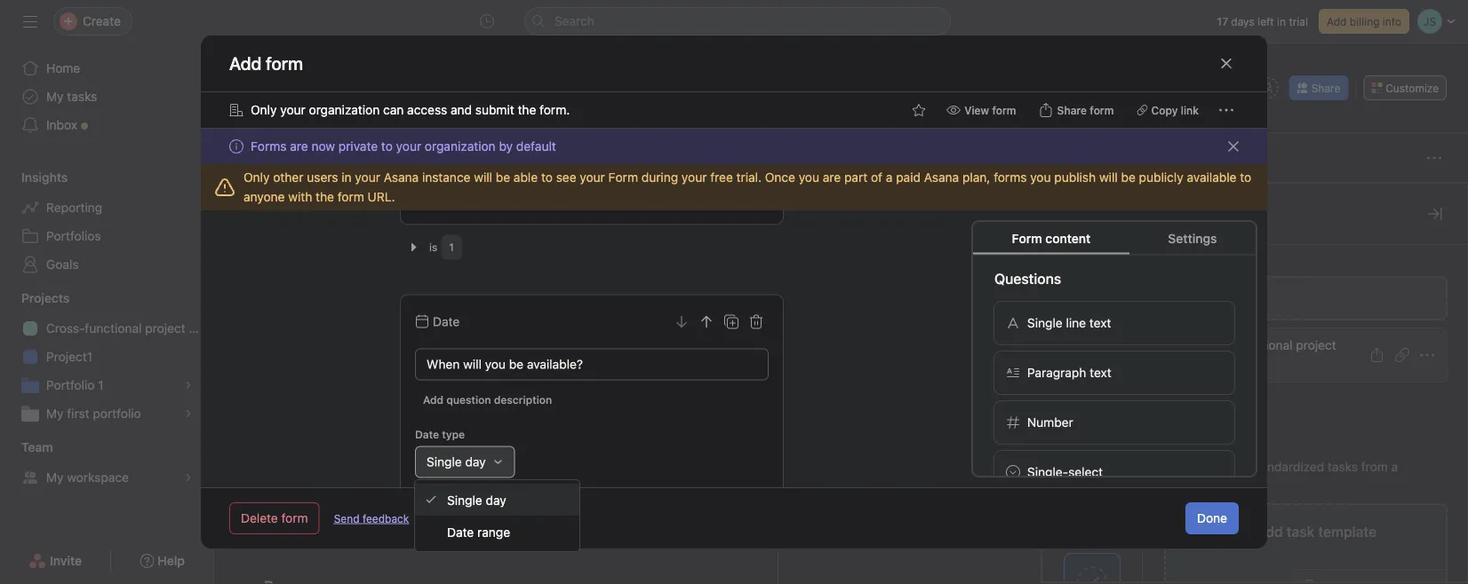 Task type: vqa. For each thing, say whether or not it's contained in the screenshot.
in
yes



Task type: describe. For each thing, give the bounding box(es) containing it.
date for date type
[[415, 429, 439, 442]]

paragraph text
[[1028, 365, 1112, 380]]

2 horizontal spatial to
[[1240, 170, 1252, 185]]

and
[[451, 103, 472, 117]]

more actions image
[[1220, 103, 1234, 117]]

add task
[[258, 152, 302, 164]]

done button
[[1186, 503, 1239, 535]]

view form
[[965, 104, 1017, 116]]

project for 'cross-functional project plan' link
[[145, 321, 186, 336]]

template.
[[1165, 480, 1219, 494]]

1 you from the left
[[799, 170, 820, 185]]

date range link
[[415, 516, 580, 548]]

expand form field branch image
[[406, 241, 420, 255]]

portfolio 1 link
[[11, 372, 203, 400]]

share form button
[[1032, 98, 1122, 123]]

hide sidebar image
[[23, 14, 37, 28]]

dashboard link
[[743, 109, 821, 129]]

share timeline with teammates cell
[[214, 412, 779, 445]]

close this dialog image
[[1220, 56, 1234, 71]]

0 vertical spatial organization
[[309, 103, 380, 117]]

add billing info
[[1327, 15, 1402, 28]]

Schedule kickoff meeting text field
[[281, 388, 435, 406]]

list image
[[246, 65, 268, 86]]

cross- for 'cross-functional project plan' link
[[46, 321, 85, 336]]

only for only your organization can access and submit the form.
[[251, 103, 277, 117]]

by
[[499, 139, 513, 154]]

priority
[[997, 194, 1034, 206]]

form inside only other users in your asana instance will be able to see your form during your free trial.  once you are part of a paid asana plan, forms you publish will be publicly available to anyone with the form url.
[[609, 170, 638, 185]]

form.
[[540, 103, 570, 117]]

— text field
[[1308, 381, 1413, 412]]

cell for schedule kickoff meeting 'cell' at the bottom of the page
[[778, 380, 885, 413]]

your up url.
[[355, 170, 380, 185]]

share for share form
[[1058, 104, 1087, 116]]

url.
[[368, 190, 395, 204]]

portfolio
[[93, 407, 141, 421]]

4 rules
[[1075, 355, 1110, 367]]

1 button
[[441, 236, 462, 260]]

0 horizontal spatial customize
[[1165, 204, 1250, 224]]

1 will from the left
[[474, 170, 493, 185]]

add task button
[[236, 146, 310, 171]]

description
[[494, 395, 552, 407]]

overview link
[[239, 109, 308, 129]]

your right see
[[580, 170, 605, 185]]

list
[[344, 112, 365, 126]]

add task template button
[[1165, 504, 1448, 585]]

my for my workspace
[[46, 471, 64, 485]]

1 horizontal spatial organization
[[425, 139, 496, 154]]

2 be from the left
[[1121, 170, 1136, 185]]

only for only other users in your asana instance will be able to see your form during your free trial.  once you are part of a paid asana plan, forms you publish will be publicly available to anyone with the form url.
[[244, 170, 270, 185]]

duplicate this question image
[[725, 316, 739, 330]]

info
[[1383, 15, 1402, 28]]

0 vertical spatial are
[[290, 139, 308, 154]]

add form
[[229, 53, 303, 74]]

add task…
[[285, 536, 346, 551]]

files
[[952, 112, 979, 126]]

done
[[1197, 512, 1228, 526]]

send feedback link
[[334, 511, 409, 527]]

portfolios link
[[11, 222, 203, 251]]

projects element
[[0, 283, 213, 432]]

row containing task name
[[214, 183, 1469, 216]]

search button
[[524, 7, 951, 36]]

paragraph
[[1028, 365, 1087, 380]]

calendar link
[[564, 109, 631, 129]]

due
[[892, 194, 912, 206]]

quickly
[[1165, 460, 1207, 475]]

copy
[[1152, 104, 1178, 116]]

board
[[422, 112, 457, 126]]

1 vertical spatial day
[[486, 493, 506, 508]]

add to starred image
[[912, 103, 926, 117]]

select
[[1069, 465, 1103, 480]]

functional for cross-functional project plan button
[[1236, 338, 1293, 353]]

insights element
[[0, 162, 213, 283]]

1 horizontal spatial the
[[518, 103, 536, 117]]

share for share
[[1312, 82, 1341, 94]]

in for users
[[342, 170, 352, 185]]

add form dialog
[[201, 0, 1268, 585]]

1 row
[[214, 380, 1469, 413]]

add task template
[[1257, 524, 1377, 541]]

goals
[[46, 257, 79, 272]]

date
[[915, 194, 937, 206]]

2 vertical spatial single
[[447, 493, 482, 508]]

task for add task template
[[1287, 524, 1315, 541]]

share form image
[[1371, 348, 1385, 363]]

portfolios
[[46, 229, 101, 244]]

name
[[265, 194, 293, 206]]

status
[[1103, 194, 1135, 206]]

team
[[21, 440, 53, 455]]

messages
[[857, 112, 916, 126]]

date for date range
[[447, 525, 474, 540]]

2 you from the left
[[1031, 170, 1051, 185]]

plan for 'cross-functional project plan' link
[[189, 321, 213, 336]]

cell for draft project brief cell
[[778, 348, 885, 381]]

range
[[477, 525, 510, 540]]

1 vertical spatial single day
[[447, 493, 506, 508]]

publicly
[[1139, 170, 1184, 185]]

single day link
[[415, 484, 580, 516]]

form for add form
[[1225, 291, 1251, 306]]

a inside only other users in your asana instance will be able to see your form during your free trial.  once you are part of a paid asana plan, forms you publish will be publicly available to anyone with the form url.
[[886, 170, 893, 185]]

form for share form
[[1090, 104, 1114, 116]]

task for add task
[[281, 152, 302, 164]]

delete
[[241, 512, 278, 526]]

is
[[429, 242, 438, 254]]

your up add task
[[280, 103, 306, 117]]

single day button
[[415, 447, 515, 479]]

days
[[1232, 15, 1255, 28]]

forms for forms are now private to your organization by default
[[251, 139, 287, 154]]

cross-functional project plan for 'cross-functional project plan' link
[[46, 321, 213, 336]]

draft project brief cell
[[214, 348, 779, 381]]

paid
[[896, 170, 921, 185]]

js button
[[1208, 77, 1229, 99]]

invite button
[[17, 546, 93, 578]]

tasks inside quickly create standardized tasks from a template.
[[1328, 460, 1358, 475]]

1 vertical spatial form
[[1012, 231, 1043, 246]]

my tasks link
[[11, 83, 203, 111]]

of
[[871, 170, 883, 185]]

during
[[642, 170, 678, 185]]

the inside only other users in your asana instance will be able to see your form during your free trial.  once you are part of a paid asana plan, forms you publish will be publicly available to anyone with the form url.
[[316, 190, 334, 204]]

my workspace
[[46, 471, 129, 485]]

template
[[1319, 524, 1377, 541]]

private
[[339, 139, 378, 154]]

standardized
[[1250, 460, 1325, 475]]

type
[[442, 429, 465, 442]]

number
[[1028, 415, 1074, 430]]

1 for 1 dropdown button
[[449, 242, 454, 254]]

single inside dropdown button
[[427, 456, 462, 470]]

instance
[[422, 170, 471, 185]]

left
[[1258, 15, 1275, 28]]

board link
[[408, 109, 457, 129]]

date type
[[415, 429, 465, 442]]

close details image
[[1429, 207, 1443, 221]]

collapse task list for this section image
[[241, 497, 255, 511]]



Task type: locate. For each thing, give the bounding box(es) containing it.
add inside button
[[1327, 15, 1347, 28]]

single
[[1028, 316, 1063, 330], [427, 456, 462, 470], [447, 493, 482, 508]]

project down add form button
[[1296, 338, 1337, 353]]

text right '4'
[[1090, 365, 1112, 380]]

date left type
[[415, 429, 439, 442]]

single up date range
[[447, 493, 482, 508]]

submit
[[475, 103, 514, 117]]

a inside quickly create standardized tasks from a template.
[[1392, 460, 1399, 475]]

1 horizontal spatial in
[[1278, 15, 1286, 28]]

be
[[496, 170, 510, 185], [1121, 170, 1136, 185]]

single left line
[[1028, 316, 1063, 330]]

1 horizontal spatial cross-functional project plan
[[1197, 338, 1337, 372]]

be left able
[[496, 170, 510, 185]]

functional up "project1" 'link'
[[85, 321, 142, 336]]

portfolio
[[46, 378, 95, 393]]

0 horizontal spatial the
[[316, 190, 334, 204]]

0 vertical spatial cross-functional project plan
[[46, 321, 213, 336]]

cross-functional project plan link
[[11, 315, 213, 343]]

0 horizontal spatial form
[[609, 170, 638, 185]]

single down date type
[[427, 456, 462, 470]]

only up anyone
[[244, 170, 270, 185]]

to up category
[[1240, 170, 1252, 185]]

4
[[1075, 355, 1082, 367]]

tasks down home
[[67, 89, 97, 104]]

trial.
[[737, 170, 762, 185]]

1 vertical spatial tasks
[[1328, 460, 1358, 475]]

insights button
[[0, 169, 68, 187]]

due date
[[892, 194, 937, 206]]

functional inside projects element
[[85, 321, 142, 336]]

my up inbox
[[46, 89, 64, 104]]

timeline
[[492, 112, 542, 126]]

overview
[[253, 112, 308, 126]]

1 vertical spatial cross-functional project plan
[[1197, 338, 1337, 372]]

1 horizontal spatial functional
[[1236, 338, 1293, 353]]

1 asana from the left
[[384, 170, 419, 185]]

you up assignee on the top right of page
[[799, 170, 820, 185]]

add for add task template
[[1257, 524, 1283, 541]]

0 vertical spatial text
[[1090, 316, 1112, 330]]

task
[[281, 152, 302, 164], [1287, 524, 1315, 541]]

job field for share timeline with teammates cell
[[1307, 412, 1413, 445]]

17 days left in trial
[[1218, 15, 1309, 28]]

0 horizontal spatial 1
[[98, 378, 104, 393]]

task
[[239, 194, 262, 206]]

available
[[1187, 170, 1237, 185]]

add for add task…
[[285, 536, 308, 551]]

the left "form."
[[518, 103, 536, 117]]

only your organization can access and submit the form.
[[251, 103, 570, 117]]

calendar
[[578, 112, 631, 126]]

3 my from the top
[[46, 471, 64, 485]]

add for add question description
[[423, 395, 444, 407]]

— text field
[[1308, 349, 1413, 380]]

share
[[1312, 82, 1341, 94], [1058, 104, 1087, 116]]

2 cell from the top
[[778, 380, 885, 413]]

customize inside dropdown button
[[1386, 82, 1439, 94]]

tasks left from
[[1328, 460, 1358, 475]]

1 my from the top
[[46, 89, 64, 104]]

1 button
[[439, 388, 465, 406]]

0 vertical spatial date
[[433, 315, 460, 330]]

1 horizontal spatial share
[[1312, 82, 1341, 94]]

1 vertical spatial the
[[316, 190, 334, 204]]

task inside add task template 'button'
[[1287, 524, 1315, 541]]

customize down info
[[1386, 82, 1439, 94]]

0 vertical spatial the
[[518, 103, 536, 117]]

the
[[518, 103, 536, 117], [316, 190, 334, 204]]

cross- inside projects element
[[46, 321, 85, 336]]

add inside 'button'
[[1257, 524, 1283, 541]]

form inside only other users in your asana instance will be able to see your form during your free trial.  once you are part of a paid asana plan, forms you publish will be publicly available to anyone with the form url.
[[338, 190, 364, 204]]

my for my tasks
[[46, 89, 64, 104]]

plan inside projects element
[[189, 321, 213, 336]]

my
[[46, 89, 64, 104], [46, 407, 64, 421], [46, 471, 64, 485]]

0 horizontal spatial asana
[[384, 170, 419, 185]]

files link
[[937, 109, 979, 129]]

share button
[[1290, 76, 1349, 100]]

add for add form
[[1198, 291, 1221, 306]]

forms down settings
[[1165, 252, 1206, 269]]

functional for 'cross-functional project plan' link
[[85, 321, 142, 336]]

single day down type
[[427, 456, 486, 470]]

your down board link
[[396, 139, 422, 154]]

1 horizontal spatial customize
[[1386, 82, 1439, 94]]

0 vertical spatial only
[[251, 103, 277, 117]]

forms
[[994, 170, 1027, 185]]

1 horizontal spatial are
[[823, 170, 841, 185]]

1 horizontal spatial plan
[[1197, 358, 1222, 372]]

1 vertical spatial forms
[[1165, 252, 1206, 269]]

1 horizontal spatial be
[[1121, 170, 1136, 185]]

form down priority
[[1012, 231, 1043, 246]]

form inside button
[[992, 104, 1017, 116]]

1 inside portfolio 1 link
[[98, 378, 104, 393]]

my tasks
[[46, 89, 97, 104]]

0 horizontal spatial forms
[[251, 139, 287, 154]]

a right from
[[1392, 460, 1399, 475]]

with
[[288, 190, 312, 204]]

to
[[381, 139, 393, 154], [541, 170, 553, 185], [1240, 170, 1252, 185]]

can
[[383, 103, 404, 117]]

1 cell from the top
[[778, 348, 885, 381]]

cross-functional project plan up "project1" 'link'
[[46, 321, 213, 336]]

add left billing
[[1327, 15, 1347, 28]]

0 horizontal spatial share
[[1058, 104, 1087, 116]]

workspace
[[67, 471, 129, 485]]

share inside add form dialog
[[1058, 104, 1087, 116]]

1 vertical spatial single
[[427, 456, 462, 470]]

0 vertical spatial a
[[886, 170, 893, 185]]

share up publish
[[1058, 104, 1087, 116]]

0 horizontal spatial cross-functional project plan
[[46, 321, 213, 336]]

header to do tree grid
[[214, 348, 1469, 477]]

0 horizontal spatial functional
[[85, 321, 142, 336]]

are left part
[[823, 170, 841, 185]]

remove field image
[[749, 316, 764, 330]]

2 asana from the left
[[924, 170, 959, 185]]

text right line
[[1090, 316, 1112, 330]]

billing
[[1350, 15, 1380, 28]]

date left range
[[447, 525, 474, 540]]

day inside dropdown button
[[465, 456, 486, 470]]

share form
[[1058, 104, 1114, 116]]

0 horizontal spatial task
[[281, 152, 302, 164]]

quickly create standardized tasks from a template.
[[1165, 460, 1399, 494]]

0 horizontal spatial in
[[342, 170, 352, 185]]

1 right is
[[449, 242, 454, 254]]

day down share timeline with teammates cell
[[465, 456, 486, 470]]

cross-functional project plan for cross-functional project plan button
[[1197, 338, 1337, 372]]

task inside 'add task' button
[[281, 152, 302, 164]]

1 horizontal spatial a
[[1392, 460, 1399, 475]]

to left see
[[541, 170, 553, 185]]

1 inside 1 dropdown button
[[449, 242, 454, 254]]

0 horizontal spatial project
[[145, 321, 186, 336]]

inbox link
[[11, 111, 203, 140]]

plan inside cross-functional project plan
[[1197, 358, 1222, 372]]

0 vertical spatial share
[[1312, 82, 1341, 94]]

1 horizontal spatial task
[[1287, 524, 1315, 541]]

add form
[[1198, 291, 1251, 306]]

task left template at the right bottom of page
[[1287, 524, 1315, 541]]

send
[[334, 513, 360, 525]]

0 vertical spatial day
[[465, 456, 486, 470]]

portfolio 1
[[46, 378, 104, 393]]

are left 'now' at the left top of page
[[290, 139, 308, 154]]

1 vertical spatial a
[[1392, 460, 1399, 475]]

inbox
[[46, 118, 77, 132]]

add up other
[[258, 152, 278, 164]]

1 vertical spatial my
[[46, 407, 64, 421]]

part
[[845, 170, 868, 185]]

Share timeline with teammates text field
[[281, 420, 466, 438]]

organization up "private" on the left of page
[[309, 103, 380, 117]]

0 vertical spatial my
[[46, 89, 64, 104]]

0 horizontal spatial be
[[496, 170, 510, 185]]

0 vertical spatial functional
[[85, 321, 142, 336]]

0 horizontal spatial you
[[799, 170, 820, 185]]

in right users
[[342, 170, 352, 185]]

cross-
[[46, 321, 85, 336], [1197, 338, 1236, 353]]

single day up date range
[[447, 493, 506, 508]]

add left task…
[[285, 536, 308, 551]]

0 horizontal spatial plan
[[189, 321, 213, 336]]

copy form link image
[[1396, 348, 1410, 363]]

1 vertical spatial share
[[1058, 104, 1087, 116]]

1 up date type
[[442, 391, 447, 403]]

cross- down add form
[[1197, 338, 1236, 353]]

plan
[[189, 321, 213, 336], [1197, 358, 1222, 372]]

1 vertical spatial project
[[1296, 338, 1337, 353]]

you right forms at the right of the page
[[1031, 170, 1051, 185]]

asana up url.
[[384, 170, 419, 185]]

1 for 1 button
[[442, 391, 447, 403]]

messages link
[[843, 109, 916, 129]]

organization
[[309, 103, 380, 117], [425, 139, 496, 154]]

first
[[67, 407, 89, 421]]

None text field
[[289, 60, 530, 92]]

1 horizontal spatial asana
[[924, 170, 959, 185]]

global element
[[0, 44, 213, 150]]

day up date range link
[[486, 493, 506, 508]]

add inside dialog
[[423, 395, 444, 407]]

1 vertical spatial plan
[[1197, 358, 1222, 372]]

once
[[765, 170, 796, 185]]

0 vertical spatial single
[[1028, 316, 1063, 330]]

1 horizontal spatial cross-
[[1197, 338, 1236, 353]]

single day inside dropdown button
[[427, 456, 486, 470]]

doing button
[[264, 488, 303, 520]]

move this field up image
[[700, 316, 714, 330]]

1 vertical spatial functional
[[1236, 338, 1293, 353]]

add inside row
[[285, 536, 308, 551]]

forms are now private to your organization by default
[[251, 139, 556, 154]]

free
[[710, 170, 733, 185]]

close image
[[1227, 140, 1241, 154]]

1 vertical spatial organization
[[425, 139, 496, 154]]

from
[[1362, 460, 1388, 475]]

only inside only other users in your asana instance will be able to see your form during your free trial.  once you are part of a paid asana plan, forms you publish will be publicly available to anyone with the form url.
[[244, 170, 270, 185]]

0 vertical spatial task
[[281, 152, 302, 164]]

Question name text field
[[415, 349, 769, 381]]

the down users
[[316, 190, 334, 204]]

view
[[965, 104, 990, 116]]

1 vertical spatial cross-
[[1197, 338, 1236, 353]]

project up "project1" 'link'
[[145, 321, 186, 336]]

see
[[556, 170, 577, 185]]

task up other
[[281, 152, 302, 164]]

2 vertical spatial my
[[46, 471, 64, 485]]

single line text
[[1028, 316, 1112, 330]]

organization up instance
[[425, 139, 496, 154]]

list link
[[330, 109, 365, 129]]

1 vertical spatial text
[[1090, 365, 1112, 380]]

teams element
[[0, 432, 213, 496]]

asana up "date"
[[924, 170, 959, 185]]

form left during
[[609, 170, 638, 185]]

0 horizontal spatial organization
[[309, 103, 380, 117]]

my for my first portfolio
[[46, 407, 64, 421]]

1 inside 1 button
[[442, 391, 447, 403]]

move this field down image
[[675, 316, 689, 330]]

cross-functional project plan inside projects element
[[46, 321, 213, 336]]

to right "private" on the left of page
[[381, 139, 393, 154]]

customize up settings
[[1165, 204, 1250, 224]]

schedule kickoff meeting cell
[[214, 380, 779, 413]]

your left free
[[682, 170, 707, 185]]

row
[[214, 183, 1469, 216], [236, 215, 1456, 217], [214, 266, 1469, 300], [214, 348, 1469, 381], [214, 412, 1469, 445], [214, 444, 1469, 477]]

date up draft project brief cell
[[433, 315, 460, 330]]

1 down "project1" 'link'
[[98, 378, 104, 393]]

project for cross-functional project plan button
[[1296, 338, 1337, 353]]

are inside only other users in your asana instance will be able to see your form during your free trial.  once you are part of a paid asana plan, forms you publish will be publicly available to anyone with the form url.
[[823, 170, 841, 185]]

0 vertical spatial in
[[1278, 15, 1286, 28]]

forms for forms
[[1165, 252, 1206, 269]]

reporting link
[[11, 194, 203, 222]]

default
[[516, 139, 556, 154]]

0 horizontal spatial cross-
[[46, 321, 85, 336]]

functional down add form
[[1236, 338, 1293, 353]]

2 will from the left
[[1100, 170, 1118, 185]]

project inside cross-functional project plan
[[1296, 338, 1337, 353]]

a
[[886, 170, 893, 185], [1392, 460, 1399, 475]]

my inside my workspace link
[[46, 471, 64, 485]]

forms down overview link at the left top of page
[[251, 139, 287, 154]]

search
[[555, 14, 595, 28]]

share down add billing info
[[1312, 82, 1341, 94]]

plan,
[[963, 170, 991, 185]]

in for left
[[1278, 15, 1286, 28]]

date range
[[447, 525, 510, 540]]

cross-functional project plan button
[[1165, 328, 1448, 383]]

publish
[[1055, 170, 1096, 185]]

in right left
[[1278, 15, 1286, 28]]

my down team
[[46, 471, 64, 485]]

project1 link
[[11, 343, 203, 372]]

0 vertical spatial form
[[609, 170, 638, 185]]

0 horizontal spatial are
[[290, 139, 308, 154]]

in inside only other users in your asana instance will be able to see your form during your free trial.  once you are part of a paid asana plan, forms you publish will be publicly available to anyone with the form url.
[[342, 170, 352, 185]]

0 horizontal spatial to
[[381, 139, 393, 154]]

forms
[[251, 139, 287, 154], [1165, 252, 1206, 269]]

forms inside add form dialog
[[251, 139, 287, 154]]

task name
[[239, 194, 293, 206]]

single-select
[[1028, 465, 1103, 480]]

be up status
[[1121, 170, 1136, 185]]

cross-functional project plan down add form button
[[1197, 338, 1337, 372]]

add for add task
[[258, 152, 278, 164]]

customize button
[[1364, 76, 1447, 100]]

2 vertical spatial date
[[447, 525, 474, 540]]

1 horizontal spatial project
[[1296, 338, 1337, 353]]

my left first on the bottom left of the page
[[46, 407, 64, 421]]

add question description
[[423, 395, 552, 407]]

1 vertical spatial task
[[1287, 524, 1315, 541]]

task…
[[312, 536, 346, 551]]

1 vertical spatial are
[[823, 170, 841, 185]]

delete form button
[[229, 503, 320, 535]]

cross- up project1
[[46, 321, 85, 336]]

1 horizontal spatial will
[[1100, 170, 1118, 185]]

other
[[273, 170, 304, 185]]

1 horizontal spatial tasks
[[1328, 460, 1358, 475]]

0 vertical spatial plan
[[189, 321, 213, 336]]

will right instance
[[474, 170, 493, 185]]

1 horizontal spatial you
[[1031, 170, 1051, 185]]

cross- for cross-functional project plan button
[[1197, 338, 1236, 353]]

1 vertical spatial date
[[415, 429, 439, 442]]

add down quickly create standardized tasks from a template.
[[1257, 524, 1283, 541]]

2 my from the top
[[46, 407, 64, 421]]

0 vertical spatial tasks
[[67, 89, 97, 104]]

add task… button
[[285, 534, 346, 553]]

0 horizontal spatial will
[[474, 170, 493, 185]]

0 vertical spatial customize
[[1386, 82, 1439, 94]]

only down list 'image'
[[251, 103, 277, 117]]

will up status
[[1100, 170, 1118, 185]]

1 vertical spatial customize
[[1165, 204, 1250, 224]]

form
[[609, 170, 638, 185], [1012, 231, 1043, 246]]

my first portfolio link
[[11, 400, 203, 428]]

0 vertical spatial single day
[[427, 456, 486, 470]]

1 horizontal spatial to
[[541, 170, 553, 185]]

2 horizontal spatial 1
[[449, 242, 454, 254]]

1 be from the left
[[496, 170, 510, 185]]

a right of
[[886, 170, 893, 185]]

search list box
[[524, 7, 951, 36]]

my inside my first portfolio link
[[46, 407, 64, 421]]

form content
[[1012, 231, 1091, 246]]

cross- inside button
[[1197, 338, 1236, 353]]

0 vertical spatial cross-
[[46, 321, 85, 336]]

1 horizontal spatial 1
[[442, 391, 447, 403]]

form for delete form
[[281, 512, 308, 526]]

only
[[251, 103, 277, 117], [244, 170, 270, 185]]

doing
[[264, 496, 303, 512]]

add
[[1327, 15, 1347, 28], [258, 152, 278, 164], [1198, 291, 1221, 306], [423, 395, 444, 407], [1257, 524, 1283, 541], [285, 536, 308, 551]]

invite
[[50, 554, 82, 569]]

0 vertical spatial forms
[[251, 139, 287, 154]]

dashboard
[[757, 112, 821, 126]]

0 horizontal spatial a
[[886, 170, 893, 185]]

my inside my tasks "link"
[[46, 89, 64, 104]]

1 vertical spatial only
[[244, 170, 270, 185]]

add up date type
[[423, 395, 444, 407]]

cross-functional project plan inside button
[[1197, 338, 1337, 372]]

add for add billing info
[[1327, 15, 1347, 28]]

link
[[1181, 104, 1199, 116]]

cell
[[778, 348, 885, 381], [778, 380, 885, 413]]

date for date
[[433, 315, 460, 330]]

plan for cross-functional project plan button
[[1197, 358, 1222, 372]]

0 vertical spatial project
[[145, 321, 186, 336]]

1 horizontal spatial forms
[[1165, 252, 1206, 269]]

0 horizontal spatial tasks
[[67, 89, 97, 104]]

form for view form
[[992, 104, 1017, 116]]

add down settings
[[1198, 291, 1221, 306]]

tasks inside "link"
[[67, 89, 97, 104]]

add task… row
[[214, 526, 1469, 560]]

1 horizontal spatial form
[[1012, 231, 1043, 246]]

functional inside button
[[1236, 338, 1293, 353]]

1 vertical spatial in
[[342, 170, 352, 185]]



